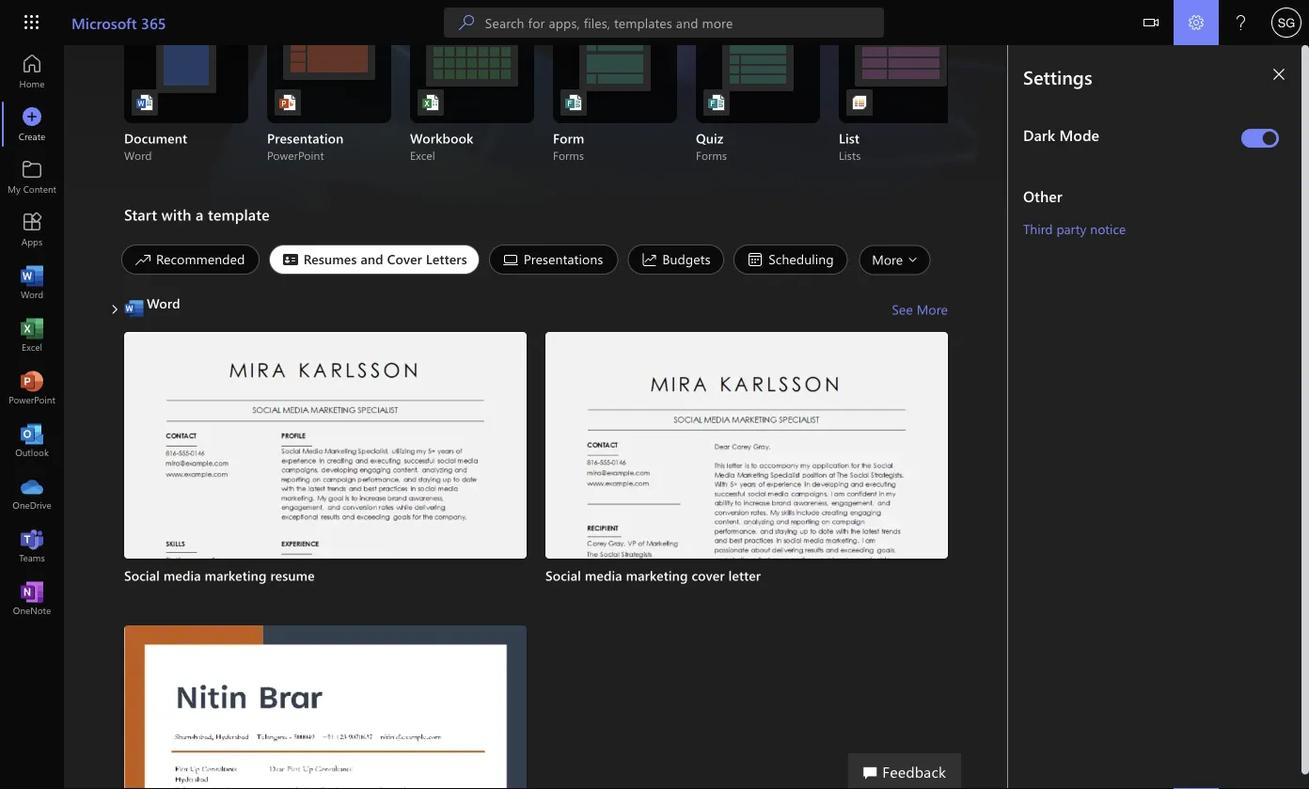 Task type: describe. For each thing, give the bounding box(es) containing it.
social media marketing cover letter link element
[[545, 566, 948, 585]]

powerpoint image
[[23, 378, 41, 397]]

third party notice link
[[1023, 220, 1126, 237]]

resume cover letter for unsolicited resume image
[[124, 625, 527, 789]]

list
[[839, 129, 860, 147]]

resumes
[[304, 250, 357, 268]]

dark mode element
[[1023, 124, 1234, 145]]

workbook excel
[[410, 129, 474, 163]]

resumes and cover letters
[[304, 250, 467, 268]]

word image
[[23, 273, 41, 292]]

feedback
[[882, 761, 946, 781]]

third
[[1023, 220, 1053, 237]]

recommended tab
[[117, 245, 264, 275]]

social media marketing resume list item
[[124, 332, 527, 789]]

dark mode
[[1023, 124, 1099, 144]]

with
[[161, 204, 191, 224]]

document word
[[124, 129, 187, 163]]

letter
[[729, 566, 761, 584]]

list containing social media marketing resume
[[124, 332, 948, 789]]

forms for quiz
[[696, 148, 727, 163]]

marketing for resume
[[205, 566, 267, 584]]

notice
[[1090, 220, 1126, 237]]

onenote image
[[23, 589, 41, 608]]

settings
[[1023, 64, 1092, 89]]

home image
[[23, 62, 41, 81]]

presentations element
[[489, 245, 618, 275]]

lists list image
[[850, 93, 869, 112]]

1 settings region from the left
[[952, 45, 1309, 789]]

social media marketing resume link element
[[124, 566, 527, 585]]

2 settings region from the left
[[1008, 45, 1309, 789]]

scheduling
[[769, 250, 834, 268]]

budgets tab
[[623, 245, 729, 275]]

see more
[[892, 300, 948, 318]]

dark
[[1023, 124, 1055, 144]]

budgets element
[[628, 245, 724, 275]]

 button
[[1129, 0, 1174, 48]]

cover
[[387, 250, 422, 268]]

word document image
[[135, 93, 154, 112]]

onedrive image
[[23, 483, 41, 502]]

social for social media marketing cover letter
[[545, 566, 581, 584]]

none search field inside microsoft 365 banner
[[444, 8, 884, 38]]

presentations
[[524, 250, 603, 268]]

feedback button
[[848, 753, 961, 789]]

new quiz image
[[707, 93, 726, 112]]

see
[[892, 300, 913, 318]]

teams image
[[23, 536, 41, 555]]

start
[[124, 204, 157, 224]]

more inside dropdown button
[[872, 251, 903, 268]]

resumes and cover letters element
[[269, 245, 479, 275]]

365
[[141, 12, 166, 32]]

apps image
[[23, 220, 41, 239]]

presentation powerpoint
[[267, 129, 344, 163]]

microsoft
[[71, 12, 137, 32]]

party
[[1057, 220, 1087, 237]]

forms for form
[[553, 148, 584, 163]]

powerpoint
[[267, 148, 324, 163]]

lists
[[839, 148, 861, 163]]

outlook image
[[23, 431, 41, 450]]

microsoft 365 banner
[[0, 0, 1309, 48]]

Search box. Suggestions appear as you type. search field
[[485, 8, 884, 38]]

tab list containing recommended
[[117, 244, 948, 280]]



Task type: locate. For each thing, give the bounding box(es) containing it.
marketing for cover
[[626, 566, 688, 584]]

recommended
[[156, 250, 245, 268]]

1 vertical spatial word
[[147, 294, 180, 312]]

media inside social media marketing resume link element
[[164, 566, 201, 584]]

1 vertical spatial more
[[917, 300, 948, 318]]

social
[[124, 566, 160, 584], [545, 566, 581, 584]]

1 horizontal spatial more
[[917, 300, 948, 318]]

more
[[872, 251, 903, 268], [917, 300, 948, 318]]

letters
[[426, 250, 467, 268]]

forms inside form forms
[[553, 148, 584, 163]]

more button
[[855, 245, 935, 275]]

settings region
[[952, 45, 1309, 789], [1008, 45, 1309, 789]]

marketing inside 'list item'
[[205, 566, 267, 584]]

quiz forms
[[696, 129, 727, 163]]

1 horizontal spatial marketing
[[626, 566, 688, 584]]

forms down form
[[553, 148, 584, 163]]

media
[[164, 566, 201, 584], [585, 566, 622, 584]]

social media marketing cover letter image
[[545, 332, 948, 789]]

cover
[[692, 566, 725, 584]]

recommended element
[[121, 245, 259, 275]]

1 horizontal spatial forms
[[696, 148, 727, 163]]

media for social media marketing cover letter
[[585, 566, 622, 584]]

see more link
[[892, 294, 948, 324]]

marketing left resume
[[205, 566, 267, 584]]

media for social media marketing resume
[[164, 566, 201, 584]]

word
[[124, 148, 152, 163], [147, 294, 180, 312]]

list lists
[[839, 129, 861, 163]]

sg button
[[1264, 0, 1309, 45]]

social media marketing cover letter
[[545, 566, 761, 584]]

tab list
[[117, 244, 948, 280]]

1 forms from the left
[[553, 148, 584, 163]]

word down document
[[124, 148, 152, 163]]

scheduling element
[[734, 245, 848, 275]]

word right 
[[147, 294, 180, 312]]

my content image
[[23, 167, 41, 186]]


[[1144, 15, 1159, 30]]

social inside social media marketing resume link element
[[124, 566, 160, 584]]

social inside social media marketing cover letter link "element"
[[545, 566, 581, 584]]

navigation
[[0, 45, 64, 624]]

budgets
[[662, 250, 711, 268]]

1 horizontal spatial social
[[545, 566, 581, 584]]

None search field
[[444, 8, 884, 38]]

excel image
[[23, 325, 41, 344]]

excel workbook image
[[421, 93, 440, 112]]

start with a template
[[124, 204, 270, 224]]

scheduling tab
[[729, 245, 853, 275]]

word inside document word
[[124, 148, 152, 163]]

2 forms from the left
[[696, 148, 727, 163]]

0 horizontal spatial marketing
[[205, 566, 267, 584]]

media inside social media marketing cover letter link "element"
[[585, 566, 622, 584]]

social media marketing resume image
[[124, 332, 527, 789]]

template
[[208, 204, 270, 224]]

2 social from the left
[[545, 566, 581, 584]]

1 horizontal spatial media
[[585, 566, 622, 584]]

resumes and cover letters tab
[[264, 245, 484, 275]]

social media marketing cover letter list item
[[545, 332, 948, 789]]

form forms
[[553, 129, 584, 163]]

forms survey image
[[564, 93, 583, 112]]

excel
[[410, 148, 435, 163]]

0 vertical spatial word
[[124, 148, 152, 163]]

other element
[[1023, 185, 1287, 206]]

presentation
[[267, 129, 344, 147]]

create image
[[23, 115, 41, 134]]

2 marketing from the left
[[626, 566, 688, 584]]

form
[[553, 129, 584, 147]]

1 social from the left
[[124, 566, 160, 584]]

social for social media marketing resume
[[124, 566, 160, 584]]

mode
[[1060, 124, 1099, 144]]

0 horizontal spatial media
[[164, 566, 201, 584]]

third party notice
[[1023, 220, 1126, 237]]

quiz
[[696, 129, 724, 147]]


[[109, 304, 121, 315]]

resume
[[270, 566, 315, 584]]

marketing left cover
[[626, 566, 688, 584]]

a
[[196, 204, 204, 224]]

2 media from the left
[[585, 566, 622, 584]]

marketing
[[205, 566, 267, 584], [626, 566, 688, 584]]

more up see
[[872, 251, 903, 268]]

forms down quiz
[[696, 148, 727, 163]]

microsoft 365
[[71, 12, 166, 32]]

document
[[124, 129, 187, 147]]

0 vertical spatial more
[[872, 251, 903, 268]]

and
[[361, 250, 383, 268]]

1 marketing from the left
[[205, 566, 267, 584]]

other
[[1023, 185, 1062, 205]]

workbook
[[410, 129, 474, 147]]

1 media from the left
[[164, 566, 201, 584]]

list
[[124, 332, 948, 789]]

more right see
[[917, 300, 948, 318]]

0 horizontal spatial forms
[[553, 148, 584, 163]]

0 horizontal spatial more
[[872, 251, 903, 268]]

powerpoint presentation image
[[278, 93, 297, 112]]

0 horizontal spatial social
[[124, 566, 160, 584]]

marketing inside "element"
[[626, 566, 688, 584]]

presentations tab
[[484, 245, 623, 275]]

sg
[[1278, 15, 1295, 30]]

forms
[[553, 148, 584, 163], [696, 148, 727, 163]]

social media marketing resume
[[124, 566, 315, 584]]



Task type: vqa. For each thing, say whether or not it's contained in the screenshot.
topmost Word
yes



